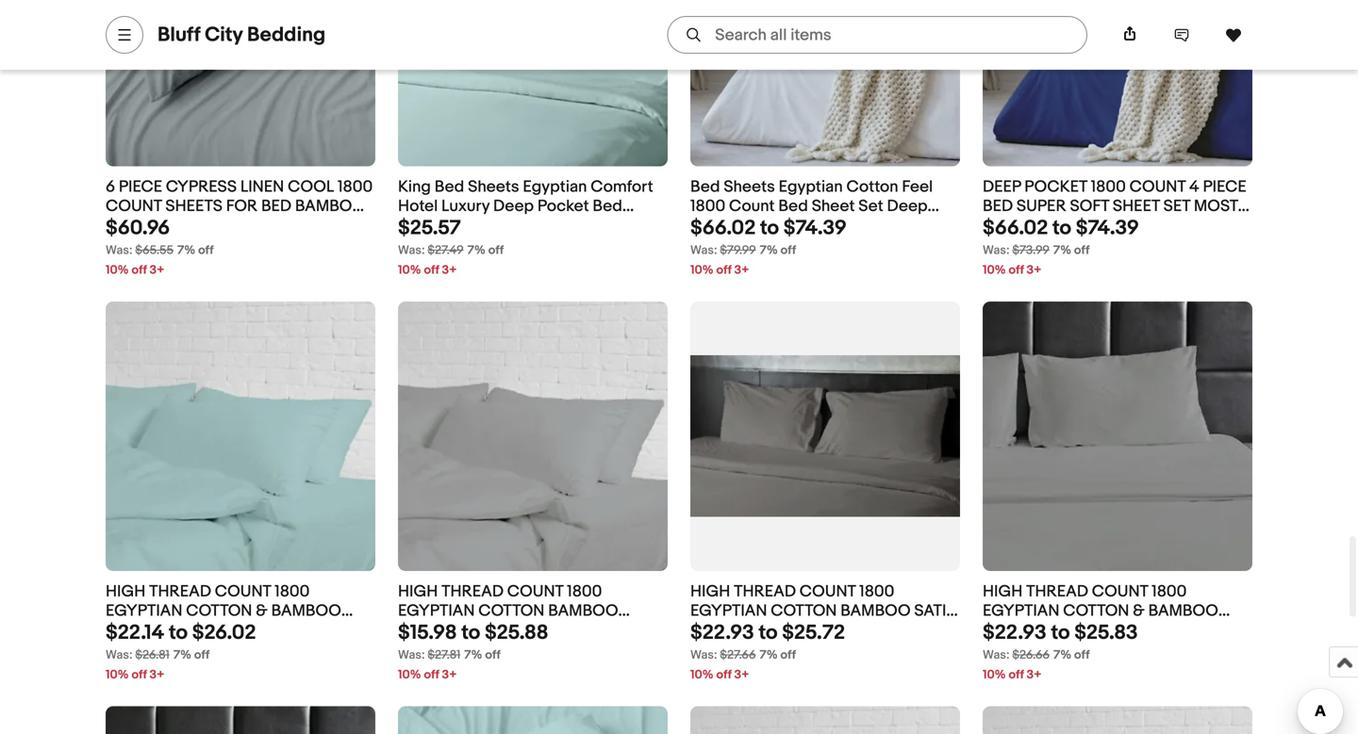 Task type: locate. For each thing, give the bounding box(es) containing it.
thread inside high thread count 1800 egyptian cotton bamboo satin soft sheet deep pockets
[[734, 582, 796, 602]]

0 horizontal spatial pocket
[[538, 197, 589, 217]]

1 thread from the left
[[149, 582, 211, 602]]

thread for $25.83
[[1026, 582, 1089, 602]]

6 piece cypress linen cool 1800 count sheets for bed bamboo feel deep pockets
[[106, 177, 373, 236]]

2 $66.02 from the left
[[983, 216, 1048, 240]]

0 horizontal spatial bed
[[261, 197, 292, 217]]

10% inside $22.14 to $26.02 was: $26.81 7% off 10% off 3+
[[106, 668, 129, 683]]

3+ down $27.81
[[442, 668, 457, 683]]

was: down $60.96
[[106, 243, 133, 258]]

feel
[[106, 216, 140, 236], [1098, 216, 1132, 236], [106, 622, 140, 641]]

0 horizontal spatial sheets
[[468, 177, 519, 197]]

was: inside the $25.57 was: $27.49 7% off 10% off 3+
[[398, 243, 425, 258]]

10% inside $66.02 to $74.39 was: $79.99 7% off 10% off 3+
[[690, 263, 714, 278]]

2 sheets from the left
[[724, 177, 775, 197]]

$22.93 for $25.83
[[983, 621, 1047, 646]]

1 horizontal spatial $74.39
[[1076, 216, 1139, 240]]

Search all items field
[[667, 16, 1088, 54]]

cool
[[288, 177, 334, 197]]

$15.98 to $25.88 was: $27.81 7% off 10% off 3+
[[398, 621, 549, 683]]

7% inside $66.02 to $74.39 was: $73.99 7% off 10% off 3+
[[1054, 243, 1072, 258]]

cotton inside the high thread count 1800 egyptian cotton  & bamboo feel soft sheet deep pockets
[[186, 602, 252, 622]]

sheet
[[812, 197, 855, 217], [398, 216, 441, 236]]

piece inside bed sheets egyptian cotton feel 1800 count bed sheet set deep pocket 4 piece
[[759, 216, 801, 236]]

to inside the $15.98 to $25.88 was: $27.81 7% off 10% off 3+
[[462, 621, 480, 646]]

bed
[[435, 177, 464, 197], [690, 177, 720, 197], [593, 197, 622, 217], [779, 197, 808, 217]]

deep inside the king bed sheets egyptian comfort hotel luxury deep pocket bed sheet set 4 piece
[[493, 197, 534, 217]]

1 egyptian from the left
[[523, 177, 587, 197]]

$73.99
[[1013, 243, 1050, 258]]

3+ for high thread count 1800 egyptian cotton  & bamboo feel soft sheet deep pockets
[[150, 668, 165, 683]]

3+ inside $22.93 to $25.83 was: $26.66 7% off 10% off 3+
[[1027, 668, 1042, 683]]

sheet up $27.49 on the left top of page
[[398, 216, 441, 236]]

$74.39 inside $66.02 to $74.39 was: $73.99 7% off 10% off 3+
[[1076, 216, 1139, 240]]

set up $27.49 on the left top of page
[[445, 216, 470, 236]]

0 horizontal spatial piece
[[119, 177, 162, 197]]

7% right $26.66
[[1054, 648, 1072, 663]]

high for $25.83
[[983, 582, 1023, 602]]

3+ inside the $25.57 was: $27.49 7% off 10% off 3+
[[442, 263, 457, 278]]

piece
[[487, 216, 529, 236], [759, 216, 801, 236]]

set left feel
[[859, 197, 884, 217]]

$74.39
[[784, 216, 847, 240], [1076, 216, 1139, 240]]

cotton inside deep pocket 1800 count 4 piece bed super soft sheet set most sizes cotton feel
[[1029, 216, 1095, 236]]

was: inside $66.02 to $74.39 was: $79.99 7% off 10% off 3+
[[690, 243, 717, 258]]

bed sheets egyptian cotton feel 1800 count bed sheet set deep pocket 4 piece  : quick view image
[[690, 0, 960, 166]]

soft up $27.81
[[456, 622, 495, 641]]

deep
[[983, 177, 1021, 197], [143, 216, 181, 236], [237, 622, 275, 641], [550, 622, 588, 641], [784, 622, 822, 641], [1124, 622, 1162, 641]]

0 horizontal spatial $22.93
[[690, 621, 754, 646]]

7% right $65.55
[[177, 243, 195, 258]]

pocket inside the king bed sheets egyptian comfort hotel luxury deep pocket bed sheet set 4 piece
[[538, 197, 589, 217]]

1 horizontal spatial &
[[1133, 602, 1145, 622]]

$66.02 up $79.99
[[690, 216, 756, 240]]

10% inside $22.93 to $25.83 was: $26.66 7% off 10% off 3+
[[983, 668, 1006, 683]]

3+ inside $66.02 to $74.39 was: $79.99 7% off 10% off 3+
[[734, 263, 749, 278]]

2 horizontal spatial 4
[[1190, 177, 1200, 197]]

count up $25.72
[[800, 582, 856, 602]]

was: inside $22.93 to $25.72 was: $27.66 7% off 10% off 3+
[[690, 648, 717, 663]]

soft for $22.93
[[690, 622, 730, 641]]

0 horizontal spatial &
[[256, 602, 268, 622]]

count up $25.83
[[1092, 582, 1148, 602]]

pocket up $79.99
[[690, 216, 742, 236]]

4 high from the left
[[983, 582, 1023, 602]]

thread up $22.93 to $25.83 was: $26.66 7% off 10% off 3+ at bottom right
[[1026, 582, 1089, 602]]

10% inside the $15.98 to $25.88 was: $27.81 7% off 10% off 3+
[[398, 668, 421, 683]]

soft inside the high thread count 1800 egyptian cotton & bamboo satin soft sheet deep pocket
[[1030, 622, 1069, 641]]

2 thread from the left
[[442, 582, 504, 602]]

egyptian
[[523, 177, 587, 197], [779, 177, 843, 197]]

3 high from the left
[[690, 582, 730, 602]]

1 $66.02 from the left
[[690, 216, 756, 240]]

bamboo inside the high thread count 1800 egyptian cotton  & bamboo feel soft sheet deep pockets
[[271, 602, 341, 622]]

egyptian up $27.66
[[690, 602, 767, 622]]

egyptian for $25.83
[[983, 602, 1060, 622]]

3+
[[150, 263, 165, 278], [442, 263, 457, 278], [734, 263, 749, 278], [1027, 263, 1042, 278], [150, 668, 165, 683], [442, 668, 457, 683], [734, 668, 749, 683], [1027, 668, 1042, 683]]

high thread count 1800 egyptian cotton & bamboo satin soft sheet deep pocket button
[[983, 582, 1253, 641]]

saved seller bluffcitybedding image
[[1225, 26, 1242, 43]]

pockets
[[185, 216, 258, 236], [278, 622, 351, 641], [591, 622, 664, 641], [826, 622, 899, 641]]

was: for high thread count 1800 egyptian cotton bamboo satin soft sheet deep pockets
[[690, 648, 717, 663]]

count inside 6 piece cypress linen cool 1800 count sheets for bed bamboo feel deep pockets
[[106, 197, 162, 217]]

3+ down "$26.81"
[[150, 668, 165, 683]]

thread up the $15.98 to $25.88 was: $27.81 7% off 10% off 3+
[[442, 582, 504, 602]]

$26.02
[[192, 621, 256, 646]]

high inside the high thread count 1800 egyptian cotton & bamboo satin soft sheet deep pocket
[[983, 582, 1023, 602]]

egyptian left comfort
[[523, 177, 587, 197]]

1 horizontal spatial $22.93
[[983, 621, 1047, 646]]

pocket left comfort
[[538, 197, 589, 217]]

soft inside deep pocket 1800 count 4 piece bed super soft sheet set most sizes cotton feel
[[1070, 197, 1109, 217]]

soft up "$26.81"
[[143, 622, 182, 641]]

sheet inside high thread count 1800 egyptian cotton bamboo rayon soft sheet deep pockets
[[499, 622, 546, 641]]

& for $25.83
[[1133, 602, 1145, 622]]

1 piece from the left
[[119, 177, 162, 197]]

feel up "$26.81"
[[106, 622, 140, 641]]

3+ down $65.55
[[150, 263, 165, 278]]

was: left $79.99
[[690, 243, 717, 258]]

bed left super
[[983, 197, 1013, 217]]

2 high from the left
[[398, 582, 438, 602]]

rayon
[[398, 622, 452, 641]]

bed right for
[[261, 197, 292, 217]]

3+ inside the $60.96 was: $65.55 7% off 10% off 3+
[[150, 263, 165, 278]]

soft for $15.98
[[456, 622, 495, 641]]

3+ inside $22.14 to $26.02 was: $26.81 7% off 10% off 3+
[[150, 668, 165, 683]]

3+ down $79.99
[[734, 263, 749, 278]]

1 piece from the left
[[487, 216, 529, 236]]

& inside the high thread count 1800 egyptian cotton  & bamboo feel soft sheet deep pockets
[[256, 602, 268, 622]]

piece inside the king bed sheets egyptian comfort hotel luxury deep pocket bed sheet set 4 piece
[[487, 216, 529, 236]]

$66.02 to $74.39 was: $73.99 7% off 10% off 3+
[[983, 216, 1139, 278]]

3+ for high thread count 1800 egyptian cotton bamboo satin soft sheet deep pockets
[[734, 668, 749, 683]]

soft right super
[[1070, 197, 1109, 217]]

piece right set
[[1203, 177, 1247, 197]]

egyptian for $25.72
[[690, 602, 767, 622]]

3 egyptian from the left
[[690, 602, 767, 622]]

1 horizontal spatial pocket
[[1165, 622, 1229, 641]]

0 horizontal spatial egyptian
[[523, 177, 587, 197]]

deep pocket 1800 count 4 piece bed super soft sheet set most sizes cotton feel
[[983, 177, 1247, 236]]

high inside high thread count 1800 egyptian cotton bamboo rayon soft sheet deep pockets
[[398, 582, 438, 602]]

1 egyptian from the left
[[106, 602, 182, 622]]

count inside the high thread count 1800 egyptian cotton  & bamboo feel soft sheet deep pockets
[[215, 582, 271, 602]]

1 horizontal spatial piece
[[759, 216, 801, 236]]

0 horizontal spatial set
[[445, 216, 470, 236]]

7% for bed sheets egyptian cotton feel 1800 count bed sheet set deep pocket 4 piece
[[760, 243, 778, 258]]

1800 inside high thread count 1800 egyptian cotton bamboo rayon soft sheet deep pockets
[[567, 582, 602, 602]]

$74.39 for soft
[[1076, 216, 1139, 240]]

pocket
[[1025, 177, 1087, 197], [1165, 622, 1229, 641]]

soft inside high thread count 1800 egyptian cotton bamboo satin soft sheet deep pockets
[[690, 622, 730, 641]]

0 horizontal spatial sheet
[[398, 216, 441, 236]]

6
[[106, 177, 115, 197]]

deep
[[493, 197, 534, 217], [887, 197, 928, 217]]

was: for high thread count 1800 egyptian cotton  & bamboo feel soft sheet deep pockets
[[106, 648, 133, 663]]

6 piece cypress linen cool 1800 count sheets for bed bamboo feel deep pockets : quick view image
[[106, 0, 375, 166]]

count for $25.83
[[1092, 582, 1148, 602]]

count up $65.55
[[106, 197, 162, 217]]

count inside high thread count 1800 egyptian cotton bamboo rayon soft sheet deep pockets
[[507, 582, 563, 602]]

2 piece from the left
[[1203, 177, 1247, 197]]

egyptian up $26.66
[[983, 602, 1060, 622]]

deep inside 6 piece cypress linen cool 1800 count sheets for bed bamboo feel deep pockets
[[143, 216, 181, 236]]

soft up $27.66
[[690, 622, 730, 641]]

10% inside $66.02 to $74.39 was: $73.99 7% off 10% off 3+
[[983, 263, 1006, 278]]

$22.93 to $25.72 was: $27.66 7% off 10% off 3+
[[690, 621, 845, 683]]

high thread count 1800 egyptian cotton bamboo rayon soft sheet deep pockets : quick view image
[[398, 302, 668, 572]]

1 horizontal spatial sheet
[[812, 197, 855, 217]]

3+ down $27.66
[[734, 668, 749, 683]]

0 vertical spatial pocket
[[1025, 177, 1087, 197]]

$66.02 inside $66.02 to $74.39 was: $79.99 7% off 10% off 3+
[[690, 216, 756, 240]]

1 deep from the left
[[493, 197, 534, 217]]

1 horizontal spatial set
[[859, 197, 884, 217]]

sheet
[[1113, 197, 1160, 217], [186, 622, 233, 641], [499, 622, 546, 641], [733, 622, 780, 641], [1073, 622, 1120, 641]]

pocket right $25.83
[[1165, 622, 1229, 641]]

1 $22.93 from the left
[[690, 621, 754, 646]]

$74.39 right count
[[784, 216, 847, 240]]

cypress
[[166, 177, 237, 197]]

7% right $27.81
[[464, 648, 482, 663]]

bamboo
[[295, 197, 365, 217], [271, 602, 341, 622], [548, 602, 618, 622], [841, 602, 911, 622], [1149, 602, 1219, 622]]

cotton
[[847, 177, 899, 197]]

bedding
[[247, 23, 326, 47]]

was: inside $22.93 to $25.83 was: $26.66 7% off 10% off 3+
[[983, 648, 1010, 663]]

$22.93 inside $22.93 to $25.72 was: $27.66 7% off 10% off 3+
[[690, 621, 754, 646]]

egyptian inside high thread count 1800 egyptian cotton bamboo rayon soft sheet deep pockets
[[398, 602, 475, 622]]

sizes
[[983, 216, 1025, 236]]

bamboo inside the high thread count 1800 egyptian cotton & bamboo satin soft sheet deep pocket
[[1149, 602, 1219, 622]]

1 horizontal spatial egyptian
[[779, 177, 843, 197]]

1 bed from the left
[[261, 197, 292, 217]]

bed
[[261, 197, 292, 217], [983, 197, 1013, 217]]

$27.49
[[428, 243, 464, 258]]

thread inside the high thread count 1800 egyptian cotton  & bamboo feel soft sheet deep pockets
[[149, 582, 211, 602]]

high up "$22.14"
[[106, 582, 146, 602]]

set
[[859, 197, 884, 217], [445, 216, 470, 236]]

7% right '$73.99'
[[1054, 243, 1072, 258]]

4 egyptian from the left
[[983, 602, 1060, 622]]

$22.93 for $25.72
[[690, 621, 754, 646]]

piece
[[119, 177, 162, 197], [1203, 177, 1247, 197]]

was: left $26.66
[[983, 648, 1010, 663]]

$74.39 inside $66.02 to $74.39 was: $79.99 7% off 10% off 3+
[[784, 216, 847, 240]]

thread
[[149, 582, 211, 602], [442, 582, 504, 602], [734, 582, 796, 602], [1026, 582, 1089, 602]]

soft up $26.66
[[1030, 622, 1069, 641]]

2 $22.93 from the left
[[983, 621, 1047, 646]]

egyptian up "$26.81"
[[106, 602, 182, 622]]

$79.99
[[720, 243, 756, 258]]

satin
[[914, 602, 958, 622], [983, 622, 1026, 641]]

was: down $15.98
[[398, 648, 425, 663]]

$66.02 for bed
[[983, 216, 1048, 240]]

3+ down $26.66
[[1027, 668, 1042, 683]]

$22.93 up $26.66
[[983, 621, 1047, 646]]

4 thread from the left
[[1026, 582, 1089, 602]]

high thread count 1800 egyptian cotton & bamboo satin soft sheet deep pocket : quick view image
[[983, 302, 1253, 572]]

bed sheet set 1800 thread count egyptian cotton feel luxury deep pockets cooling : quick view image
[[690, 707, 960, 735]]

1 horizontal spatial $66.02
[[983, 216, 1048, 240]]

7% inside $22.14 to $26.02 was: $26.81 7% off 10% off 3+
[[173, 648, 192, 663]]

$25.88
[[485, 621, 549, 646]]

city
[[205, 23, 243, 47]]

sheet inside the high thread count 1800 egyptian cotton & bamboo satin soft sheet deep pocket
[[1073, 622, 1120, 641]]

count for $25.88
[[507, 582, 563, 602]]

high inside high thread count 1800 egyptian cotton bamboo satin soft sheet deep pockets
[[690, 582, 730, 602]]

off down $25.72
[[781, 648, 796, 663]]

egyptian left cotton
[[779, 177, 843, 197]]

sheet right count
[[812, 197, 855, 217]]

1800
[[338, 177, 373, 197], [1091, 177, 1126, 197], [690, 197, 726, 217], [275, 582, 310, 602], [567, 582, 602, 602], [860, 582, 895, 602], [1152, 582, 1187, 602]]

1 horizontal spatial pocket
[[690, 216, 742, 236]]

$66.02 inside $66.02 to $74.39 was: $73.99 7% off 10% off 3+
[[983, 216, 1048, 240]]

$74.39 right super
[[1076, 216, 1139, 240]]

to
[[760, 216, 779, 240], [1053, 216, 1072, 240], [169, 621, 188, 646], [462, 621, 480, 646], [759, 621, 778, 646], [1051, 621, 1070, 646]]

bed sheet set 1800 thread count egyptian cotton feel luxury deep pockets softest : quick view image
[[983, 707, 1253, 735]]

count up $25.88
[[507, 582, 563, 602]]

1 horizontal spatial piece
[[1203, 177, 1247, 197]]

2 egyptian from the left
[[398, 602, 475, 622]]

0 horizontal spatial satin
[[914, 602, 958, 622]]

1 horizontal spatial deep
[[887, 197, 928, 217]]

high
[[106, 582, 146, 602], [398, 582, 438, 602], [690, 582, 730, 602], [983, 582, 1023, 602]]

egyptian
[[106, 602, 182, 622], [398, 602, 475, 622], [690, 602, 767, 622], [983, 602, 1060, 622]]

off down sheets
[[198, 243, 214, 258]]

egyptian inside high thread count 1800 egyptian cotton bamboo satin soft sheet deep pockets
[[690, 602, 767, 622]]

3+ down '$73.99'
[[1027, 263, 1042, 278]]

$15.98
[[398, 621, 457, 646]]

1 horizontal spatial 4
[[746, 216, 756, 236]]

was: inside $66.02 to $74.39 was: $73.99 7% off 10% off 3+
[[983, 243, 1010, 258]]

2 $74.39 from the left
[[1076, 216, 1139, 240]]

bed inside 6 piece cypress linen cool 1800 count sheets for bed bamboo feel deep pockets
[[261, 197, 292, 217]]

was: down $25.57
[[398, 243, 425, 258]]

4 inside the king bed sheets egyptian comfort hotel luxury deep pocket bed sheet set 4 piece
[[473, 216, 483, 236]]

count inside the high thread count 1800 egyptian cotton & bamboo satin soft sheet deep pocket
[[1092, 582, 1148, 602]]

bamboo inside 6 piece cypress linen cool 1800 count sheets for bed bamboo feel deep pockets
[[295, 197, 365, 217]]

3+ down $27.49 on the left top of page
[[442, 263, 457, 278]]

cotton inside the high thread count 1800 egyptian cotton & bamboo satin soft sheet deep pocket
[[1063, 602, 1129, 622]]

0 horizontal spatial 4
[[473, 216, 483, 236]]

high up rayon
[[398, 582, 438, 602]]

deep pocket 1800 count 4 piece bed super soft sheet set most sizes cotton feel button
[[983, 177, 1253, 236]]

cotton for $26.02
[[186, 602, 252, 622]]

2 piece from the left
[[759, 216, 801, 236]]

$66.02 up '$73.99'
[[983, 216, 1048, 240]]

pocket up $66.02 to $74.39 was: $73.99 7% off 10% off 3+
[[1025, 177, 1087, 197]]

off
[[198, 243, 214, 258], [488, 243, 504, 258], [781, 243, 796, 258], [1074, 243, 1090, 258], [132, 263, 147, 278], [424, 263, 439, 278], [716, 263, 732, 278], [1009, 263, 1024, 278], [194, 648, 210, 663], [485, 648, 501, 663], [781, 648, 796, 663], [1074, 648, 1090, 663], [132, 668, 147, 683], [424, 668, 439, 683], [716, 668, 732, 683], [1009, 668, 1024, 683]]

piece inside 6 piece cypress linen cool 1800 count sheets for bed bamboo feel deep pockets
[[119, 177, 162, 197]]

pocket
[[538, 197, 589, 217], [690, 216, 742, 236]]

high thread count 1800 egyptian cotton bamboo rayon soft sheet deep pockets
[[398, 582, 664, 641]]

count
[[1130, 177, 1186, 197], [106, 197, 162, 217], [215, 582, 271, 602], [507, 582, 563, 602], [800, 582, 856, 602], [1092, 582, 1148, 602]]

soft inside high thread count 1800 egyptian cotton bamboo rayon soft sheet deep pockets
[[456, 622, 495, 641]]

egyptian inside the high thread count 1800 egyptian cotton  & bamboo feel soft sheet deep pockets
[[106, 602, 182, 622]]

4
[[1190, 177, 1200, 197], [473, 216, 483, 236], [746, 216, 756, 236]]

was: down sizes
[[983, 243, 1010, 258]]

1800 inside high thread count 1800 egyptian cotton bamboo satin soft sheet deep pockets
[[860, 582, 895, 602]]

count up $26.02 on the left bottom of page
[[215, 582, 271, 602]]

high thread count 1800 egyptian cotton bamboo satin soft sheet deep pockets : quick view image
[[690, 356, 960, 518]]

4 inside bed sheets egyptian cotton feel 1800 count bed sheet set deep pocket 4 piece
[[746, 216, 756, 236]]

2 egyptian from the left
[[779, 177, 843, 197]]

7% right $27.49 on the left top of page
[[468, 243, 486, 258]]

count left the most
[[1130, 177, 1186, 197]]

thread up $22.93 to $25.72 was: $27.66 7% off 10% off 3+
[[734, 582, 796, 602]]

1 $74.39 from the left
[[784, 216, 847, 240]]

7% right $79.99
[[760, 243, 778, 258]]

satin inside high thread count 1800 egyptian cotton bamboo satin soft sheet deep pockets
[[914, 602, 958, 622]]

was: left $27.66
[[690, 648, 717, 663]]

egyptian for $25.88
[[398, 602, 475, 622]]

0 horizontal spatial $66.02
[[690, 216, 756, 240]]

was: inside $22.14 to $26.02 was: $26.81 7% off 10% off 3+
[[106, 648, 133, 663]]

2 deep from the left
[[887, 197, 928, 217]]

sheets
[[468, 177, 519, 197], [724, 177, 775, 197]]

off down $26.66
[[1009, 668, 1024, 683]]

piece right 6 at the left of the page
[[119, 177, 162, 197]]

high up $26.66
[[983, 582, 1023, 602]]

was: down "$22.14"
[[106, 648, 133, 663]]

king bed sheets egyptian comfort hotel luxury deep pocket bed sheet set 4 piece
[[398, 177, 653, 236]]

off down $26.02 on the left bottom of page
[[194, 648, 210, 663]]

to for high thread count 1800 egyptian cotton bamboo satin soft sheet deep pockets
[[759, 621, 778, 646]]

7% right $27.66
[[760, 648, 778, 663]]

cotton inside high thread count 1800 egyptian cotton bamboo satin soft sheet deep pockets
[[771, 602, 837, 622]]

feel left set
[[1098, 216, 1132, 236]]

7%
[[177, 243, 195, 258], [468, 243, 486, 258], [760, 243, 778, 258], [1054, 243, 1072, 258], [173, 648, 192, 663], [464, 648, 482, 663], [760, 648, 778, 663], [1054, 648, 1072, 663]]

was:
[[106, 243, 133, 258], [398, 243, 425, 258], [690, 243, 717, 258], [983, 243, 1010, 258], [106, 648, 133, 663], [398, 648, 425, 663], [690, 648, 717, 663], [983, 648, 1010, 663]]

7% for high thread count 1800 egyptian cotton & bamboo satin soft sheet deep pocket
[[1054, 648, 1072, 663]]

1 horizontal spatial satin
[[983, 622, 1026, 641]]

$22.14
[[106, 621, 164, 646]]

thread inside the high thread count 1800 egyptian cotton & bamboo satin soft sheet deep pocket
[[1026, 582, 1089, 602]]

bluff city bedding link
[[158, 23, 326, 47]]

off down $25.88
[[485, 648, 501, 663]]

1800 inside deep pocket 1800 count 4 piece bed super soft sheet set most sizes cotton feel
[[1091, 177, 1126, 197]]

& for $26.02
[[256, 602, 268, 622]]

3+ inside $66.02 to $74.39 was: $73.99 7% off 10% off 3+
[[1027, 263, 1042, 278]]

0 horizontal spatial $74.39
[[784, 216, 847, 240]]

cotton
[[1029, 216, 1095, 236], [186, 602, 252, 622], [479, 602, 545, 622], [771, 602, 837, 622], [1063, 602, 1129, 622]]

7% for high thread count 1800 egyptian cotton  & bamboo feel soft sheet deep pockets
[[173, 648, 192, 663]]

soft for $66.02
[[1070, 197, 1109, 217]]

& inside the high thread count 1800 egyptian cotton & bamboo satin soft sheet deep pocket
[[1133, 602, 1145, 622]]

0 horizontal spatial deep
[[493, 197, 534, 217]]

$66.02
[[690, 216, 756, 240], [983, 216, 1048, 240]]

sheets up $66.02 to $74.39 was: $79.99 7% off 10% off 3+
[[724, 177, 775, 197]]

pockets inside high thread count 1800 egyptian cotton bamboo rayon soft sheet deep pockets
[[591, 622, 664, 641]]

sheets up the $25.57 was: $27.49 7% off 10% off 3+
[[468, 177, 519, 197]]

3+ inside $22.93 to $25.72 was: $27.66 7% off 10% off 3+
[[734, 668, 749, 683]]

7% inside $66.02 to $74.39 was: $79.99 7% off 10% off 3+
[[760, 243, 778, 258]]

count
[[729, 197, 775, 217]]

1 horizontal spatial bed
[[983, 197, 1013, 217]]

off down '$73.99'
[[1009, 263, 1024, 278]]

3+ for bed sheets egyptian cotton feel 1800 count bed sheet set deep pocket 4 piece
[[734, 263, 749, 278]]

$22.93
[[690, 621, 754, 646], [983, 621, 1047, 646]]

7% for deep pocket 1800 count 4 piece bed super soft sheet set most sizes cotton feel
[[1054, 243, 1072, 258]]

off down $27.81
[[424, 668, 439, 683]]

king bed sheets egyptian comfort hotel luxury deep pocket bed sheet set 4 piece button
[[398, 177, 668, 236]]

to inside $66.02 to $74.39 was: $79.99 7% off 10% off 3+
[[760, 216, 779, 240]]

deep inside bed sheets egyptian cotton feel 1800 count bed sheet set deep pocket 4 piece
[[887, 197, 928, 217]]

high for $25.88
[[398, 582, 438, 602]]

king bed sheets egyptian comfort hotel luxury deep pocket bed sheet set 4 piece : quick view image
[[398, 0, 668, 166]]

high thread count 1800 egyptian cotton  & bamboo feel soft sheet deep pockets : quick view image
[[106, 302, 375, 572]]

count inside high thread count 1800 egyptian cotton bamboo satin soft sheet deep pockets
[[800, 582, 856, 602]]

thread up $22.14 to $26.02 was: $26.81 7% off 10% off 3+
[[149, 582, 211, 602]]

1 & from the left
[[256, 602, 268, 622]]

1800 inside bed sheets egyptian cotton feel 1800 count bed sheet set deep pocket 4 piece
[[690, 197, 726, 217]]

&
[[256, 602, 268, 622], [1133, 602, 1145, 622]]

soft
[[1070, 197, 1109, 217], [143, 622, 182, 641], [456, 622, 495, 641], [690, 622, 730, 641], [1030, 622, 1069, 641]]

0 horizontal spatial pocket
[[1025, 177, 1087, 197]]

feel up $65.55
[[106, 216, 140, 236]]

1 vertical spatial pocket
[[1165, 622, 1229, 641]]

2 bed from the left
[[983, 197, 1013, 217]]

10% for high thread count 1800 egyptian cotton  & bamboo feel soft sheet deep pockets
[[106, 668, 129, 683]]

0 horizontal spatial piece
[[487, 216, 529, 236]]

1 sheets from the left
[[468, 177, 519, 197]]

2 & from the left
[[1133, 602, 1145, 622]]

luxury
[[441, 197, 490, 217]]

off down $25.83
[[1074, 648, 1090, 663]]

7% right "$26.81"
[[173, 648, 192, 663]]

1 horizontal spatial sheets
[[724, 177, 775, 197]]

$22.93 inside $22.93 to $25.83 was: $26.66 7% off 10% off 3+
[[983, 621, 1047, 646]]

1 high from the left
[[106, 582, 146, 602]]

$22.93 up $27.66
[[690, 621, 754, 646]]

egyptian up $27.81
[[398, 602, 475, 622]]

hotel
[[398, 197, 438, 217]]

3 thread from the left
[[734, 582, 796, 602]]

sheet inside the high thread count 1800 egyptian cotton  & bamboo feel soft sheet deep pockets
[[186, 622, 233, 641]]

high up $27.66
[[690, 582, 730, 602]]

high thread count 1800 egyptian cotton bamboo rayon soft sheet deep pockets button
[[398, 582, 668, 641]]

$26.66
[[1013, 648, 1050, 663]]

10%
[[106, 263, 129, 278], [398, 263, 421, 278], [690, 263, 714, 278], [983, 263, 1006, 278], [106, 668, 129, 683], [398, 668, 421, 683], [690, 668, 714, 683], [983, 668, 1006, 683]]



Task type: describe. For each thing, give the bounding box(es) containing it.
$22.14 to $26.02 was: $26.81 7% off 10% off 3+
[[106, 621, 256, 683]]

deep inside high thread count 1800 egyptian cotton bamboo rayon soft sheet deep pockets
[[550, 622, 588, 641]]

bamboo inside high thread count 1800 egyptian cotton bamboo satin soft sheet deep pockets
[[841, 602, 911, 622]]

1800 inside the high thread count 1800 egyptian cotton  & bamboo feel soft sheet deep pockets
[[275, 582, 310, 602]]

high thread count 1800 egyptian cotton & bamboo satin soft sheet deep pocket
[[983, 582, 1229, 641]]

$27.66
[[720, 648, 756, 663]]

super
[[1017, 197, 1067, 217]]

3+ for high thread count 1800 egyptian cotton & bamboo satin soft sheet deep pocket
[[1027, 668, 1042, 683]]

bed sheets egyptian cotton feel 1800 count bed sheet set deep pocket 4 piece
[[690, 177, 933, 236]]

$25.57 was: $27.49 7% off 10% off 3+
[[398, 216, 504, 278]]

egyptian inside the king bed sheets egyptian comfort hotel luxury deep pocket bed sheet set 4 piece
[[523, 177, 587, 197]]

feel inside 6 piece cypress linen cool 1800 count sheets for bed bamboo feel deep pockets
[[106, 216, 140, 236]]

4 for $66.02
[[746, 216, 756, 236]]

feel
[[902, 177, 933, 197]]

7% inside the $25.57 was: $27.49 7% off 10% off 3+
[[468, 243, 486, 258]]

feel inside deep pocket 1800 count 4 piece bed super soft sheet set most sizes cotton feel
[[1098, 216, 1132, 236]]

$66.02 for count
[[690, 216, 756, 240]]

cotton for $25.72
[[771, 602, 837, 622]]

cotton for $25.88
[[479, 602, 545, 622]]

high thread count 1800 egyptian cotton bamboo satin soft sheet deep pockets button
[[690, 582, 960, 641]]

cotton for $25.83
[[1063, 602, 1129, 622]]

bed inside deep pocket 1800 count 4 piece bed super soft sheet set most sizes cotton feel
[[983, 197, 1013, 217]]

6 piece cypress linen cool 1800 count sheets for bed bamboo feel deep pockets button
[[106, 177, 375, 236]]

to for high thread count 1800 egyptian cotton  & bamboo feel soft sheet deep pockets
[[169, 621, 188, 646]]

king
[[398, 177, 431, 197]]

$27.81
[[428, 648, 461, 663]]

cypress linen 6 piece high thread count 1800 bamboo feel deep pockets sheets bed : quick view image
[[398, 707, 668, 735]]

bamboo inside high thread count 1800 egyptian cotton bamboo rayon soft sheet deep pockets
[[548, 602, 618, 622]]

was: for deep pocket 1800 count 4 piece bed super soft sheet set most sizes cotton feel
[[983, 243, 1010, 258]]

10% inside the $25.57 was: $27.49 7% off 10% off 3+
[[398, 263, 421, 278]]

4 inside deep pocket 1800 count 4 piece bed super soft sheet set most sizes cotton feel
[[1190, 177, 1200, 197]]

deep inside the high thread count 1800 egyptian cotton  & bamboo feel soft sheet deep pockets
[[237, 622, 275, 641]]

bluff city bedding
[[158, 23, 326, 47]]

7% for high thread count 1800 egyptian cotton bamboo rayon soft sheet deep pockets
[[464, 648, 482, 663]]

pockets inside 6 piece cypress linen cool 1800 count sheets for bed bamboo feel deep pockets
[[185, 216, 258, 236]]

bluff
[[158, 23, 200, 47]]

to for deep pocket 1800 count 4 piece bed super soft sheet set most sizes cotton feel
[[1053, 216, 1072, 240]]

was: inside the $60.96 was: $65.55 7% off 10% off 3+
[[106, 243, 133, 258]]

off down $79.99
[[716, 263, 732, 278]]

deep pocket 1800 count 4 piece bed super soft sheet set most sizes cotton feel : quick view image
[[983, 0, 1253, 166]]

pockets inside the high thread count 1800 egyptian cotton  & bamboo feel soft sheet deep pockets
[[278, 622, 351, 641]]

off right '$73.99'
[[1074, 243, 1090, 258]]

soft inside the high thread count 1800 egyptian cotton  & bamboo feel soft sheet deep pockets
[[143, 622, 182, 641]]

deep inside high thread count 1800 egyptian cotton bamboo satin soft sheet deep pockets
[[784, 622, 822, 641]]

off right $27.49 on the left top of page
[[488, 243, 504, 258]]

set inside bed sheets egyptian cotton feel 1800 count bed sheet set deep pocket 4 piece
[[859, 197, 884, 217]]

10% for high thread count 1800 egyptian cotton bamboo rayon soft sheet deep pockets
[[398, 668, 421, 683]]

$22.93 to $25.83 was: $26.66 7% off 10% off 3+
[[983, 621, 1138, 683]]

pocket inside bed sheets egyptian cotton feel 1800 count bed sheet set deep pocket 4 piece
[[690, 216, 742, 236]]

sheet for $66.02
[[1113, 197, 1160, 217]]

high for $25.72
[[690, 582, 730, 602]]

$60.96 was: $65.55 7% off 10% off 3+
[[106, 216, 214, 278]]

high thread count 1800 egyptian cotton  & bamboo feel soft sheet deep pockets
[[106, 582, 351, 641]]

count inside deep pocket 1800 count 4 piece bed super soft sheet set most sizes cotton feel
[[1130, 177, 1186, 197]]

sheet inside bed sheets egyptian cotton feel 1800 count bed sheet set deep pocket 4 piece
[[812, 197, 855, 217]]

pockets inside high thread count 1800 egyptian cotton bamboo satin soft sheet deep pockets
[[826, 622, 899, 641]]

sheet for $15.98
[[499, 622, 546, 641]]

bed sheets very soft & cool bamboo feel 1800 thread count king queen full twin : quick view image
[[106, 707, 375, 735]]

piece inside deep pocket 1800 count 4 piece bed super soft sheet set most sizes cotton feel
[[1203, 177, 1247, 197]]

piece for $74.39
[[759, 216, 801, 236]]

$60.96
[[106, 216, 170, 240]]

$65.55
[[135, 243, 174, 258]]

4 for $25.57
[[473, 216, 483, 236]]

10% for bed sheets egyptian cotton feel 1800 count bed sheet set deep pocket 4 piece
[[690, 263, 714, 278]]

10% inside the $60.96 was: $65.55 7% off 10% off 3+
[[106, 263, 129, 278]]

$25.72
[[782, 621, 845, 646]]

1800 inside the high thread count 1800 egyptian cotton & bamboo satin soft sheet deep pocket
[[1152, 582, 1187, 602]]

sheets inside bed sheets egyptian cotton feel 1800 count bed sheet set deep pocket 4 piece
[[724, 177, 775, 197]]

$25.83
[[1075, 621, 1138, 646]]

to for high thread count 1800 egyptian cotton bamboo rayon soft sheet deep pockets
[[462, 621, 480, 646]]

piece for $27.49
[[487, 216, 529, 236]]

10% for high thread count 1800 egyptian cotton bamboo satin soft sheet deep pockets
[[690, 668, 714, 683]]

thread for $26.02
[[149, 582, 211, 602]]

$66.02 to $74.39 was: $79.99 7% off 10% off 3+
[[690, 216, 847, 278]]

1800 inside 6 piece cypress linen cool 1800 count sheets for bed bamboo feel deep pockets
[[338, 177, 373, 197]]

feel inside the high thread count 1800 egyptian cotton  & bamboo feel soft sheet deep pockets
[[106, 622, 140, 641]]

7% inside the $60.96 was: $65.55 7% off 10% off 3+
[[177, 243, 195, 258]]

to for high thread count 1800 egyptian cotton & bamboo satin soft sheet deep pocket
[[1051, 621, 1070, 646]]

$74.39 for sheet
[[784, 216, 847, 240]]

high thread count 1800 egyptian cotton  & bamboo feel soft sheet deep pockets button
[[106, 582, 375, 641]]

$25.57
[[398, 216, 461, 240]]

count for $26.02
[[215, 582, 271, 602]]

for
[[226, 197, 258, 217]]

deep inside the high thread count 1800 egyptian cotton & bamboo satin soft sheet deep pocket
[[1124, 622, 1162, 641]]

$26.81
[[135, 648, 170, 663]]

sheets inside the king bed sheets egyptian comfort hotel luxury deep pocket bed sheet set 4 piece
[[468, 177, 519, 197]]

off down $65.55
[[132, 263, 147, 278]]

deep inside deep pocket 1800 count 4 piece bed super soft sheet set most sizes cotton feel
[[983, 177, 1021, 197]]

high for $26.02
[[106, 582, 146, 602]]

3+ for high thread count 1800 egyptian cotton bamboo rayon soft sheet deep pockets
[[442, 668, 457, 683]]

10% for high thread count 1800 egyptian cotton & bamboo satin soft sheet deep pocket
[[983, 668, 1006, 683]]

high thread count 1800 egyptian cotton bamboo satin soft sheet deep pockets
[[690, 582, 958, 641]]

10% for deep pocket 1800 count 4 piece bed super soft sheet set most sizes cotton feel
[[983, 263, 1006, 278]]

bed sheets egyptian cotton feel 1800 count bed sheet set deep pocket 4 piece button
[[690, 177, 960, 236]]

satin inside the high thread count 1800 egyptian cotton & bamboo satin soft sheet deep pocket
[[983, 622, 1026, 641]]

sheet inside the king bed sheets egyptian comfort hotel luxury deep pocket bed sheet set 4 piece
[[398, 216, 441, 236]]

off down bed sheets egyptian cotton feel 1800 count bed sheet set deep pocket 4 piece on the top
[[781, 243, 796, 258]]

was: for high thread count 1800 egyptian cotton & bamboo satin soft sheet deep pocket
[[983, 648, 1010, 663]]

egyptian inside bed sheets egyptian cotton feel 1800 count bed sheet set deep pocket 4 piece
[[779, 177, 843, 197]]

count for $25.72
[[800, 582, 856, 602]]

linen
[[240, 177, 284, 197]]

pocket inside the high thread count 1800 egyptian cotton & bamboo satin soft sheet deep pocket
[[1165, 622, 1229, 641]]

to for bed sheets egyptian cotton feel 1800 count bed sheet set deep pocket 4 piece
[[760, 216, 779, 240]]

was: for bed sheets egyptian cotton feel 1800 count bed sheet set deep pocket 4 piece
[[690, 243, 717, 258]]

comfort
[[591, 177, 653, 197]]

set
[[1164, 197, 1190, 217]]

off down $27.66
[[716, 668, 732, 683]]

set inside the king bed sheets egyptian comfort hotel luxury deep pocket bed sheet set 4 piece
[[445, 216, 470, 236]]

pocket inside deep pocket 1800 count 4 piece bed super soft sheet set most sizes cotton feel
[[1025, 177, 1087, 197]]

was: for high thread count 1800 egyptian cotton bamboo rayon soft sheet deep pockets
[[398, 648, 425, 663]]

thread for $25.72
[[734, 582, 796, 602]]

off down $27.49 on the left top of page
[[424, 263, 439, 278]]

3+ for deep pocket 1800 count 4 piece bed super soft sheet set most sizes cotton feel
[[1027, 263, 1042, 278]]

most
[[1194, 197, 1238, 217]]

off down "$26.81"
[[132, 668, 147, 683]]

sheets
[[165, 197, 223, 217]]

sheet for $22.93
[[733, 622, 780, 641]]

7% for high thread count 1800 egyptian cotton bamboo satin soft sheet deep pockets
[[760, 648, 778, 663]]

thread for $25.88
[[442, 582, 504, 602]]

egyptian for $26.02
[[106, 602, 182, 622]]



Task type: vqa. For each thing, say whether or not it's contained in the screenshot.
seller in the button
no



